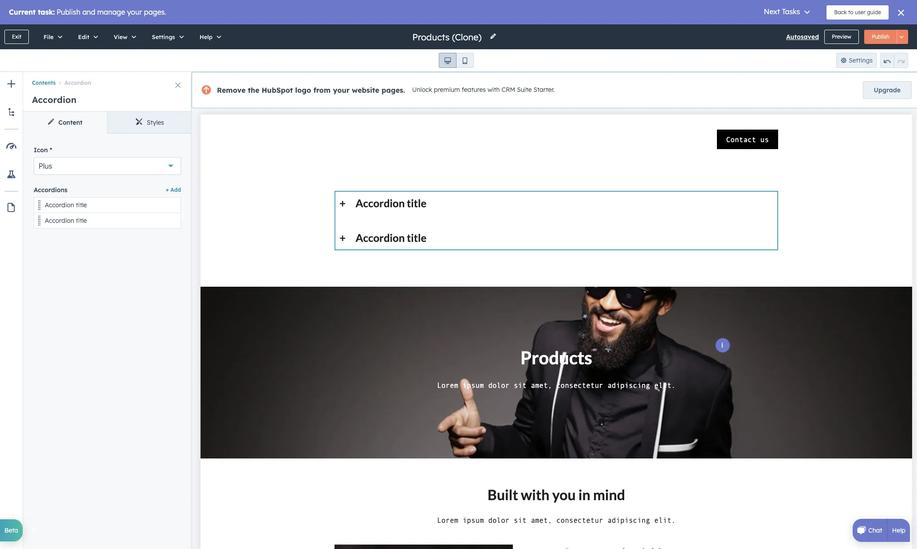 Task type: vqa. For each thing, say whether or not it's contained in the screenshot.
banner
no



Task type: describe. For each thing, give the bounding box(es) containing it.
accordions
[[34, 186, 68, 194]]

plus button
[[34, 157, 181, 175]]

accordion inside navigation
[[65, 80, 91, 86]]

view button
[[104, 24, 143, 49]]

unlock premium features with crm suite starter.
[[413, 86, 555, 94]]

styles
[[147, 119, 164, 127]]

publish button
[[865, 30, 898, 44]]

publish group
[[865, 30, 909, 44]]

2 accordion title from the top
[[45, 217, 87, 225]]

pages.
[[382, 86, 405, 95]]

exit link
[[4, 30, 29, 44]]

0 horizontal spatial settings button
[[143, 24, 190, 49]]

upgrade
[[875, 86, 901, 94]]

remove the hubspot logo from your website pages.
[[217, 86, 405, 95]]

contents button
[[32, 80, 56, 86]]

2 title from the top
[[76, 217, 87, 225]]

starter.
[[534, 86, 555, 94]]

1 accordion title from the top
[[45, 201, 87, 209]]

autosaved
[[787, 33, 820, 41]]

your
[[333, 86, 350, 95]]

upgrade link
[[864, 81, 913, 99]]

remove
[[217, 86, 246, 95]]

2 group from the left
[[881, 53, 909, 68]]

contents
[[32, 80, 56, 86]]

the
[[248, 86, 260, 95]]

website
[[352, 86, 380, 95]]

edit button
[[69, 24, 104, 49]]

exit
[[12, 33, 21, 40]]

features
[[462, 86, 486, 94]]

+
[[166, 186, 169, 193]]

content
[[58, 119, 83, 127]]

unlock
[[413, 86, 433, 94]]

icon
[[34, 146, 48, 154]]

add
[[171, 186, 181, 193]]

with
[[488, 86, 500, 94]]

1 vertical spatial settings
[[850, 56, 873, 64]]

suite
[[517, 86, 532, 94]]

tab list containing content
[[23, 112, 192, 134]]

+ add button
[[166, 184, 181, 195]]



Task type: locate. For each thing, give the bounding box(es) containing it.
0 horizontal spatial settings
[[152, 33, 175, 40]]

0 vertical spatial settings button
[[143, 24, 190, 49]]

group up premium
[[439, 53, 474, 68]]

file
[[44, 33, 54, 40]]

close image
[[175, 83, 181, 88]]

beta
[[4, 527, 18, 535]]

styles link
[[107, 112, 192, 133]]

0 vertical spatial accordion title
[[45, 201, 87, 209]]

preview button
[[825, 30, 860, 44]]

0 horizontal spatial help
[[200, 33, 213, 40]]

beta button
[[0, 520, 23, 542]]

premium
[[434, 86, 460, 94]]

file button
[[34, 24, 69, 49]]

navigation
[[23, 72, 192, 88]]

1 vertical spatial help
[[893, 527, 906, 535]]

tab list
[[23, 112, 192, 134]]

1 horizontal spatial settings button
[[837, 53, 877, 68]]

crm
[[502, 86, 516, 94]]

accordion button
[[56, 80, 91, 86]]

autosaved button
[[787, 32, 820, 42]]

0 vertical spatial settings
[[152, 33, 175, 40]]

None field
[[412, 31, 485, 43]]

1 horizontal spatial group
[[881, 53, 909, 68]]

help inside button
[[200, 33, 213, 40]]

navigation containing contents
[[23, 72, 192, 88]]

help
[[200, 33, 213, 40], [893, 527, 906, 535]]

accordion title
[[45, 201, 87, 209], [45, 217, 87, 225]]

0 vertical spatial help
[[200, 33, 213, 40]]

from
[[314, 86, 331, 95]]

settings
[[152, 33, 175, 40], [850, 56, 873, 64]]

+ add
[[166, 186, 181, 193]]

1 horizontal spatial help
[[893, 527, 906, 535]]

plus
[[39, 162, 52, 171]]

edit
[[78, 33, 89, 40]]

settings down preview button
[[850, 56, 873, 64]]

1 title from the top
[[76, 201, 87, 209]]

help button
[[190, 24, 228, 49]]

group down the publish group
[[881, 53, 909, 68]]

accordion
[[65, 80, 91, 86], [32, 94, 77, 105], [45, 201, 74, 209], [45, 217, 74, 225]]

group
[[439, 53, 474, 68], [881, 53, 909, 68]]

0 vertical spatial title
[[76, 201, 87, 209]]

logo
[[295, 86, 311, 95]]

1 vertical spatial settings button
[[837, 53, 877, 68]]

view
[[114, 33, 128, 40]]

chat
[[869, 527, 883, 535]]

1 vertical spatial accordion title
[[45, 217, 87, 225]]

settings button
[[143, 24, 190, 49], [837, 53, 877, 68]]

1 group from the left
[[439, 53, 474, 68]]

settings right view button
[[152, 33, 175, 40]]

title
[[76, 201, 87, 209], [76, 217, 87, 225]]

preview
[[833, 33, 852, 40]]

1 vertical spatial title
[[76, 217, 87, 225]]

content link
[[23, 112, 107, 133]]

publish
[[872, 33, 890, 40]]

1 horizontal spatial settings
[[850, 56, 873, 64]]

hubspot
[[262, 86, 293, 95]]

0 horizontal spatial group
[[439, 53, 474, 68]]



